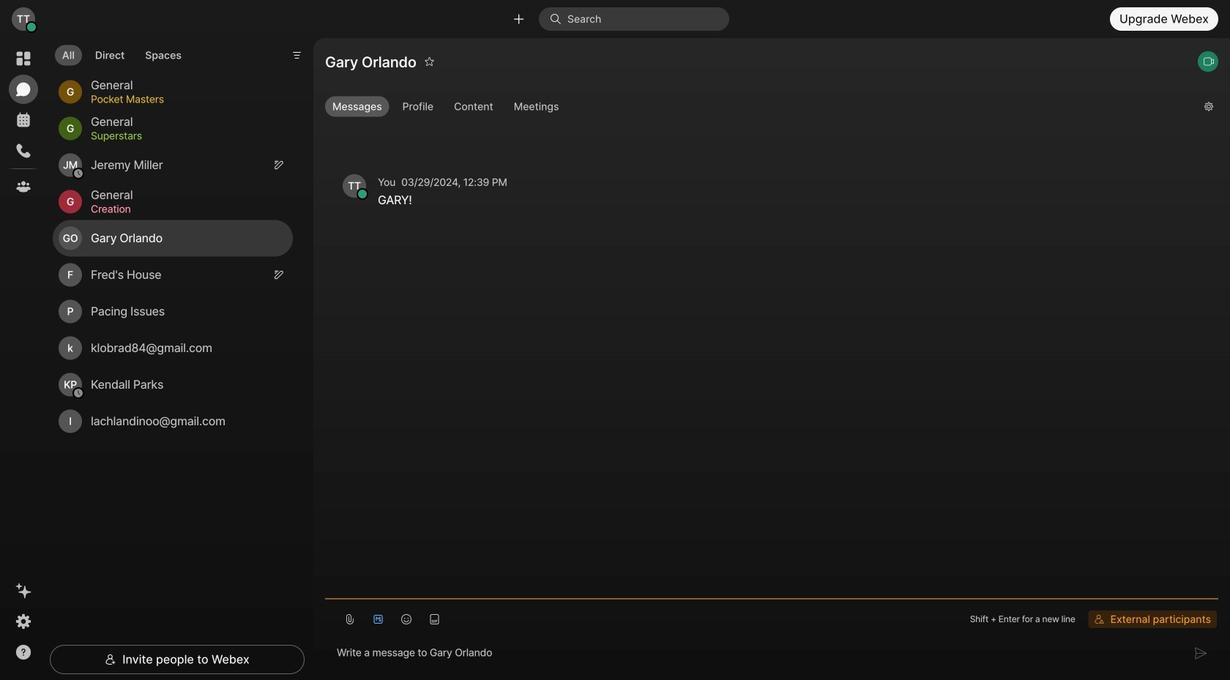 Task type: locate. For each thing, give the bounding box(es) containing it.
pacing issues list item
[[53, 293, 293, 330]]

0 vertical spatial you have a draft message image
[[274, 160, 284, 170]]

general list item down superstars element
[[53, 183, 293, 220]]

tab list
[[51, 36, 192, 70]]

2 general list item from the top
[[53, 110, 293, 147]]

you have a draft message image inside list item
[[274, 160, 284, 170]]

fred's house, you have a draft message list item
[[53, 257, 293, 293]]

group
[[325, 96, 1193, 120]]

1 general list item from the top
[[53, 74, 293, 110]]

2 you have a draft message image from the top
[[274, 270, 284, 280]]

general list item down pocket masters element
[[53, 110, 293, 147]]

pocket masters element
[[91, 91, 275, 107]]

you have a draft message image for jeremy miller, you have a draft message list item
[[274, 160, 284, 170]]

you have a draft message image inside "list item"
[[274, 270, 284, 280]]

message composer toolbar element
[[325, 599, 1218, 633]]

superstars element
[[91, 128, 275, 144]]

kendall parks list item
[[53, 367, 293, 403]]

3 general list item from the top
[[53, 183, 293, 220]]

gary orlando list item
[[53, 220, 293, 257]]

1 vertical spatial you have a draft message image
[[274, 270, 284, 280]]

1 you have a draft message image from the top
[[274, 160, 284, 170]]

webex tab list
[[9, 44, 38, 201]]

you have a draft message image
[[274, 160, 284, 170], [274, 270, 284, 280]]

navigation
[[0, 38, 47, 680]]

general list item
[[53, 74, 293, 110], [53, 110, 293, 147], [53, 183, 293, 220]]

general list item up superstars element
[[53, 74, 293, 110]]



Task type: describe. For each thing, give the bounding box(es) containing it.
klobrad84@gmail.com list item
[[53, 330, 293, 367]]

you have a draft message image for fred's house, you have a draft message "list item"
[[274, 270, 284, 280]]

creation element
[[91, 201, 275, 217]]

jeremy miller, you have a draft message list item
[[53, 147, 293, 183]]

lachlandinoo@gmail.com list item
[[53, 403, 293, 440]]



Task type: vqa. For each thing, say whether or not it's contained in the screenshot.
"cancel_16" Icon
no



